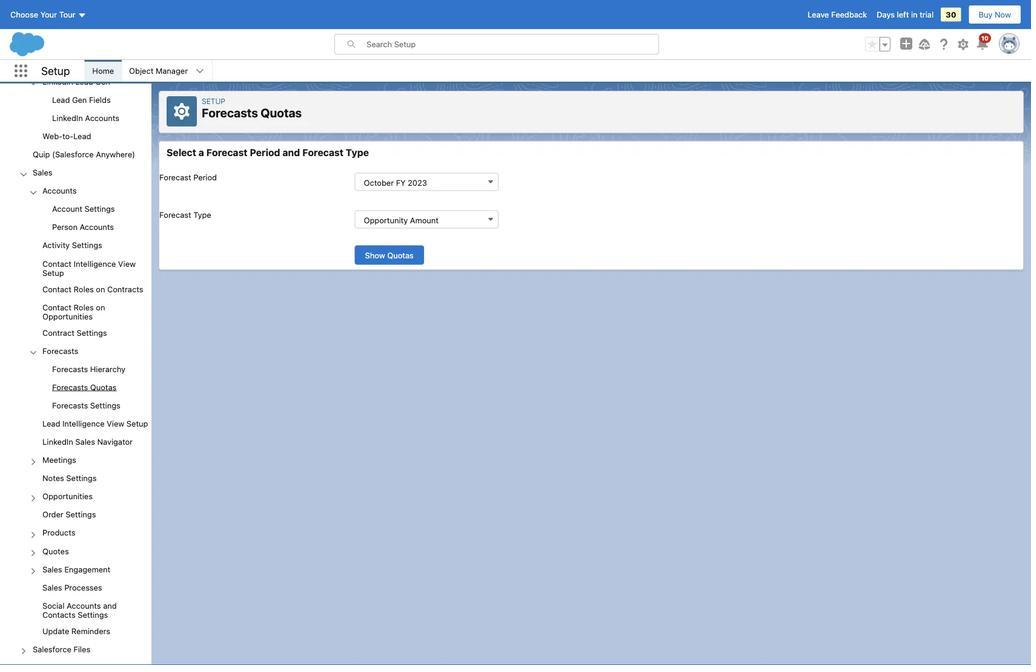 Task type: locate. For each thing, give the bounding box(es) containing it.
opportunities down notes settings link
[[42, 492, 93, 501]]

select a forecast period and forecast type
[[167, 147, 369, 158]]

1 vertical spatial period
[[193, 173, 217, 182]]

0 horizontal spatial and
[[103, 602, 117, 611]]

group for linkedin lead gen
[[0, 92, 151, 128]]

settings for notes settings
[[66, 474, 97, 483]]

quip (salesforce anywhere) link
[[33, 150, 135, 161]]

0 vertical spatial intelligence
[[74, 259, 116, 268]]

1 vertical spatial opportunities
[[42, 492, 93, 501]]

contract
[[42, 328, 74, 337]]

linkedin accounts link
[[52, 113, 119, 124]]

group
[[0, 0, 151, 146], [865, 37, 891, 52], [0, 92, 151, 128], [0, 183, 151, 642], [0, 201, 151, 237], [0, 361, 151, 416]]

contact roles on opportunities
[[42, 303, 105, 321]]

settings up reminders
[[78, 611, 108, 620]]

view inside contact intelligence view setup
[[118, 259, 136, 268]]

1 vertical spatial and
[[103, 602, 117, 611]]

salesforce files link
[[33, 645, 90, 656]]

sales processes
[[42, 583, 102, 593]]

object manager
[[129, 66, 188, 75]]

on down "contact intelligence view setup" link
[[96, 285, 105, 294]]

view up contracts
[[118, 259, 136, 268]]

contact intelligence view setup
[[42, 259, 136, 277]]

intelligence down forecasts settings link
[[62, 419, 105, 429]]

1 on from the top
[[96, 285, 105, 294]]

settings up lead intelligence view setup
[[90, 401, 121, 410]]

setup down the activity
[[42, 268, 64, 277]]

sales down quotes link
[[42, 565, 62, 574]]

accounts
[[85, 113, 119, 122], [42, 186, 77, 195], [80, 223, 114, 232], [67, 602, 101, 611]]

1 horizontal spatial type
[[346, 147, 369, 158]]

1 vertical spatial linkedin
[[52, 113, 83, 122]]

0 vertical spatial contact
[[42, 259, 72, 268]]

2 vertical spatial contact
[[42, 303, 72, 312]]

accounts down account settings link
[[80, 223, 114, 232]]

contracts
[[107, 285, 143, 294]]

quip
[[33, 150, 50, 159]]

order settings link
[[42, 511, 96, 522]]

contact up contract
[[42, 303, 72, 312]]

quotas inside tree item
[[90, 383, 117, 392]]

quotas inside 'button'
[[387, 251, 414, 260]]

linkedin sales navigator link
[[42, 438, 133, 449]]

opportunities up contract settings in the left of the page
[[42, 312, 93, 321]]

accounts inside the person accounts link
[[80, 223, 114, 232]]

forecasts inside forecasts hierarchy link
[[52, 365, 88, 374]]

forecasts inside setup forecasts quotas
[[202, 106, 258, 120]]

view
[[118, 259, 136, 268], [107, 419, 124, 429]]

2 contact from the top
[[42, 285, 72, 294]]

intelligence up contact roles on contracts
[[74, 259, 116, 268]]

show
[[365, 251, 385, 260]]

opportunities link
[[42, 492, 93, 503]]

opportunities
[[42, 312, 93, 321], [42, 492, 93, 501]]

account settings link
[[52, 205, 115, 215]]

leave feedback link
[[808, 10, 867, 19]]

settings up person accounts
[[85, 205, 115, 214]]

intelligence for contact
[[74, 259, 116, 268]]

2 horizontal spatial quotas
[[387, 251, 414, 260]]

lead up lead gen fields
[[75, 77, 93, 86]]

contact up contact roles on opportunities
[[42, 285, 72, 294]]

lead
[[75, 77, 93, 86], [52, 95, 70, 104], [73, 132, 91, 141], [42, 419, 60, 429]]

group for sales
[[0, 183, 151, 642]]

contact inside contact intelligence view setup
[[42, 259, 72, 268]]

linkedin for linkedin lead gen
[[42, 77, 73, 86]]

1 vertical spatial roles
[[74, 303, 94, 312]]

1 opportunities from the top
[[42, 312, 93, 321]]

quotas down hierarchy
[[90, 383, 117, 392]]

sales for sales engagement
[[42, 565, 62, 574]]

group containing forecasts hierarchy
[[0, 361, 151, 416]]

linkedin up meetings
[[42, 438, 73, 447]]

on inside contact roles on opportunities
[[96, 303, 105, 312]]

period
[[250, 147, 280, 158], [193, 173, 217, 182]]

products link
[[42, 529, 75, 540]]

days left in trial
[[877, 10, 934, 19]]

1 vertical spatial view
[[107, 419, 124, 429]]

1 horizontal spatial and
[[283, 147, 300, 158]]

sales up social
[[42, 583, 62, 593]]

roles
[[74, 285, 94, 294], [74, 303, 94, 312]]

settings inside forecasts "tree item"
[[90, 401, 121, 410]]

0 vertical spatial quotas
[[261, 106, 302, 120]]

0 horizontal spatial period
[[193, 173, 217, 182]]

home link
[[85, 60, 121, 82]]

settings down opportunities "link"
[[66, 511, 96, 520]]

show quotas button
[[355, 246, 424, 265]]

linkedin inside sales tree item
[[42, 438, 73, 447]]

on inside the contact roles on contracts link
[[96, 285, 105, 294]]

quotas right show
[[387, 251, 414, 260]]

intelligence inside contact intelligence view setup
[[74, 259, 116, 268]]

2 vertical spatial quotas
[[90, 383, 117, 392]]

contact inside contact roles on opportunities
[[42, 303, 72, 312]]

0 vertical spatial on
[[96, 285, 105, 294]]

buy now
[[979, 10, 1011, 19]]

accounts inside social accounts and contacts settings
[[67, 602, 101, 611]]

view for lead intelligence view setup
[[107, 419, 124, 429]]

forecasts inside the forecasts quotas link
[[52, 383, 88, 392]]

person accounts link
[[52, 223, 114, 234]]

settings
[[85, 205, 115, 214], [72, 241, 102, 250], [77, 328, 107, 337], [90, 401, 121, 410], [66, 474, 97, 483], [66, 511, 96, 520], [78, 611, 108, 620]]

1 horizontal spatial period
[[250, 147, 280, 158]]

account
[[52, 205, 82, 214]]

gen
[[95, 77, 110, 86], [72, 95, 87, 104]]

sales down quip
[[33, 168, 52, 177]]

view for contact intelligence view setup
[[118, 259, 136, 268]]

settings inside accounts tree item
[[85, 205, 115, 214]]

sales for sales link on the top left of the page
[[33, 168, 52, 177]]

setup inside setup forecasts quotas
[[202, 97, 225, 105]]

group for accounts
[[0, 201, 151, 237]]

order settings
[[42, 511, 96, 520]]

setup
[[41, 64, 70, 77], [202, 97, 225, 105], [42, 268, 64, 277], [127, 419, 148, 429]]

social
[[42, 602, 65, 611]]

in
[[911, 10, 918, 19]]

forecasts for quotas
[[52, 383, 88, 392]]

2 roles from the top
[[74, 303, 94, 312]]

quotas
[[261, 106, 302, 120], [387, 251, 414, 260], [90, 383, 117, 392]]

forecasts quotas tree item
[[0, 379, 151, 398]]

accounts for social accounts and contacts settings
[[67, 602, 101, 611]]

opportunities inside contact roles on opportunities
[[42, 312, 93, 321]]

10
[[981, 35, 989, 42]]

fields
[[89, 95, 111, 104]]

engagement
[[64, 565, 110, 574]]

meetings
[[42, 456, 76, 465]]

and up reminders
[[103, 602, 117, 611]]

1 vertical spatial on
[[96, 303, 105, 312]]

and
[[283, 147, 300, 158], [103, 602, 117, 611]]

setup forecasts quotas
[[202, 97, 302, 120]]

period down setup forecasts quotas
[[250, 147, 280, 158]]

1 vertical spatial gen
[[72, 95, 87, 104]]

0 horizontal spatial type
[[193, 211, 211, 220]]

quotes
[[42, 547, 69, 556]]

settings down the person accounts link
[[72, 241, 102, 250]]

roles inside contact roles on opportunities
[[74, 303, 94, 312]]

linkedin accounts
[[52, 113, 119, 122]]

web-to-lead link
[[42, 132, 91, 143]]

and down setup forecasts quotas
[[283, 147, 300, 158]]

0 vertical spatial view
[[118, 259, 136, 268]]

gen down home
[[95, 77, 110, 86]]

group containing account settings
[[0, 201, 151, 237]]

object manager link
[[122, 60, 195, 82]]

group containing linkedin lead gen
[[0, 0, 151, 146]]

select
[[167, 147, 196, 158]]

2 vertical spatial linkedin
[[42, 438, 73, 447]]

0 vertical spatial roles
[[74, 285, 94, 294]]

forecasts
[[202, 106, 258, 120], [42, 347, 78, 356], [52, 365, 88, 374], [52, 383, 88, 392], [52, 401, 88, 410]]

contacts
[[42, 611, 76, 620]]

view inside lead intelligence view setup link
[[107, 419, 124, 429]]

0 vertical spatial gen
[[95, 77, 110, 86]]

0 horizontal spatial gen
[[72, 95, 87, 104]]

account settings
[[52, 205, 115, 214]]

accounts inside linkedin accounts link
[[85, 113, 119, 122]]

linkedin lead gen tree item
[[0, 73, 151, 128]]

to-
[[62, 132, 73, 141]]

settings up opportunities "link"
[[66, 474, 97, 483]]

roles down contact intelligence view setup
[[74, 285, 94, 294]]

on down the contact roles on contracts link at the left top
[[96, 303, 105, 312]]

gen down linkedin lead gen link
[[72, 95, 87, 104]]

setup inside contact intelligence view setup
[[42, 268, 64, 277]]

1 roles from the top
[[74, 285, 94, 294]]

home
[[92, 66, 114, 75]]

1 vertical spatial quotas
[[387, 251, 414, 260]]

your
[[40, 10, 57, 19]]

setup up a
[[202, 97, 225, 105]]

reminders
[[71, 627, 110, 636]]

forecast period
[[159, 173, 217, 182]]

0 vertical spatial opportunities
[[42, 312, 93, 321]]

0 vertical spatial type
[[346, 147, 369, 158]]

1 vertical spatial contact
[[42, 285, 72, 294]]

0 vertical spatial linkedin
[[42, 77, 73, 86]]

3 contact from the top
[[42, 303, 72, 312]]

accounts for person accounts
[[80, 223, 114, 232]]

contract settings
[[42, 328, 107, 337]]

forecasts inside forecasts settings link
[[52, 401, 88, 410]]

contact down the activity
[[42, 259, 72, 268]]

forecasts settings link
[[52, 401, 121, 412]]

sales down lead intelligence view setup link
[[75, 438, 95, 447]]

group containing lead gen fields
[[0, 92, 151, 128]]

on
[[96, 285, 105, 294], [96, 303, 105, 312]]

quotas up the select a forecast period and forecast type
[[261, 106, 302, 120]]

roles down the contact roles on contracts link at the left top
[[74, 303, 94, 312]]

0 horizontal spatial quotas
[[90, 383, 117, 392]]

activity settings
[[42, 241, 102, 250]]

accounts down processes on the bottom
[[67, 602, 101, 611]]

contact roles on opportunities link
[[42, 303, 151, 321]]

accounts down fields
[[85, 113, 119, 122]]

linkedin up to-
[[52, 113, 83, 122]]

1 contact from the top
[[42, 259, 72, 268]]

manager
[[156, 66, 188, 75]]

period down a
[[193, 173, 217, 182]]

linkedin up lead gen fields
[[42, 77, 73, 86]]

contact intelligence view setup link
[[42, 259, 151, 277]]

activity
[[42, 241, 70, 250]]

and inside social accounts and contacts settings
[[103, 602, 117, 611]]

accounts up account
[[42, 186, 77, 195]]

1 vertical spatial intelligence
[[62, 419, 105, 429]]

1 horizontal spatial quotas
[[261, 106, 302, 120]]

lead up meetings
[[42, 419, 60, 429]]

2 on from the top
[[96, 303, 105, 312]]

accounts for linkedin accounts
[[85, 113, 119, 122]]

forecast
[[206, 147, 248, 158], [302, 147, 344, 158], [159, 173, 191, 182], [159, 211, 191, 220]]

1 vertical spatial type
[[193, 211, 211, 220]]

group containing accounts
[[0, 183, 151, 642]]

settings down contact roles on opportunities link
[[77, 328, 107, 337]]

leave
[[808, 10, 829, 19]]

setup up lead gen fields
[[41, 64, 70, 77]]

lead inside sales tree item
[[42, 419, 60, 429]]

social accounts and contacts settings
[[42, 602, 117, 620]]

view up navigator
[[107, 419, 124, 429]]

forecasts hierarchy link
[[52, 365, 125, 376]]



Task type: vqa. For each thing, say whether or not it's contained in the screenshot.
rightmost to
no



Task type: describe. For each thing, give the bounding box(es) containing it.
quotas for forecasts quotas
[[90, 383, 117, 392]]

quotas inside setup forecasts quotas
[[261, 106, 302, 120]]

now
[[995, 10, 1011, 19]]

settings for order settings
[[66, 511, 96, 520]]

choose your tour
[[10, 10, 75, 19]]

person accounts
[[52, 223, 114, 232]]

linkedin lead gen
[[42, 77, 110, 86]]

settings for activity settings
[[72, 241, 102, 250]]

meetings link
[[42, 456, 76, 467]]

notes
[[42, 474, 64, 483]]

sales engagement
[[42, 565, 110, 574]]

forecasts hierarchy
[[52, 365, 125, 374]]

days
[[877, 10, 895, 19]]

lead gen fields link
[[52, 95, 111, 106]]

lead down linkedin accounts link
[[73, 132, 91, 141]]

contact for contact roles on contracts
[[42, 285, 72, 294]]

accounts link
[[42, 186, 77, 197]]

settings for forecasts settings
[[90, 401, 121, 410]]

hierarchy
[[90, 365, 125, 374]]

files
[[74, 645, 90, 654]]

1 horizontal spatial gen
[[95, 77, 110, 86]]

forecasts link
[[42, 347, 78, 358]]

roles for opportunities
[[74, 303, 94, 312]]

settings inside social accounts and contacts settings
[[78, 611, 108, 620]]

0 vertical spatial and
[[283, 147, 300, 158]]

group for forecasts
[[0, 361, 151, 416]]

forecasts settings
[[52, 401, 121, 410]]

on for opportunities
[[96, 303, 105, 312]]

web-to-lead
[[42, 132, 91, 141]]

(salesforce
[[52, 150, 94, 159]]

quip (salesforce anywhere)
[[33, 150, 135, 159]]

update
[[42, 627, 69, 636]]

lead gen fields
[[52, 95, 111, 104]]

lead intelligence view setup
[[42, 419, 148, 429]]

update reminders
[[42, 627, 110, 636]]

lead down linkedin lead gen link
[[52, 95, 70, 104]]

contract settings link
[[42, 328, 107, 339]]

tour
[[59, 10, 75, 19]]

sales link
[[33, 168, 52, 179]]

update reminders link
[[42, 627, 110, 638]]

forecasts tree item
[[0, 343, 151, 416]]

order
[[42, 511, 63, 520]]

forecasts for settings
[[52, 401, 88, 410]]

social accounts and contacts settings link
[[42, 602, 151, 620]]

a
[[199, 147, 204, 158]]

navigator
[[97, 438, 133, 447]]

linkedin lead gen link
[[42, 77, 110, 88]]

on for contracts
[[96, 285, 105, 294]]

setup up navigator
[[127, 419, 148, 429]]

0 vertical spatial period
[[250, 147, 280, 158]]

buy now button
[[969, 5, 1022, 24]]

roles for contracts
[[74, 285, 94, 294]]

choose
[[10, 10, 38, 19]]

sales engagement link
[[42, 565, 110, 576]]

quotas for show quotas
[[387, 251, 414, 260]]

2 opportunities from the top
[[42, 492, 93, 501]]

linkedin for linkedin sales navigator
[[42, 438, 73, 447]]

choose your tour button
[[10, 5, 87, 24]]

linkedin for linkedin accounts
[[52, 113, 83, 122]]

contact for contact roles on opportunities
[[42, 303, 72, 312]]

web-
[[42, 132, 62, 141]]

forecasts quotas link
[[52, 383, 117, 394]]

products
[[42, 529, 75, 538]]

forecasts quotas
[[52, 383, 117, 392]]

contact roles on contracts link
[[42, 285, 143, 296]]

leave feedback
[[808, 10, 867, 19]]

person
[[52, 223, 78, 232]]

30
[[946, 10, 956, 19]]

show quotas
[[365, 251, 414, 260]]

forecast type
[[159, 211, 211, 220]]

sales for sales processes
[[42, 583, 62, 593]]

settings for contract settings
[[77, 328, 107, 337]]

lead intelligence view setup link
[[42, 419, 148, 430]]

quotes link
[[42, 547, 69, 558]]

setup link
[[202, 97, 225, 105]]

anywhere)
[[96, 150, 135, 159]]

contact for contact intelligence view setup
[[42, 259, 72, 268]]

forecasts for hierarchy
[[52, 365, 88, 374]]

activity settings link
[[42, 241, 102, 252]]

processes
[[64, 583, 102, 593]]

sales processes link
[[42, 583, 102, 594]]

linkedin sales navigator
[[42, 438, 133, 447]]

notes settings link
[[42, 474, 97, 485]]

trial
[[920, 10, 934, 19]]

feedback
[[831, 10, 867, 19]]

contact roles on contracts
[[42, 285, 143, 294]]

salesforce
[[33, 645, 71, 654]]

notes settings
[[42, 474, 97, 483]]

intelligence for lead
[[62, 419, 105, 429]]

object
[[129, 66, 154, 75]]

Search Setup text field
[[367, 35, 659, 54]]

settings for account settings
[[85, 205, 115, 214]]

left
[[897, 10, 909, 19]]

sales tree item
[[0, 164, 151, 642]]

accounts tree item
[[0, 183, 151, 237]]



